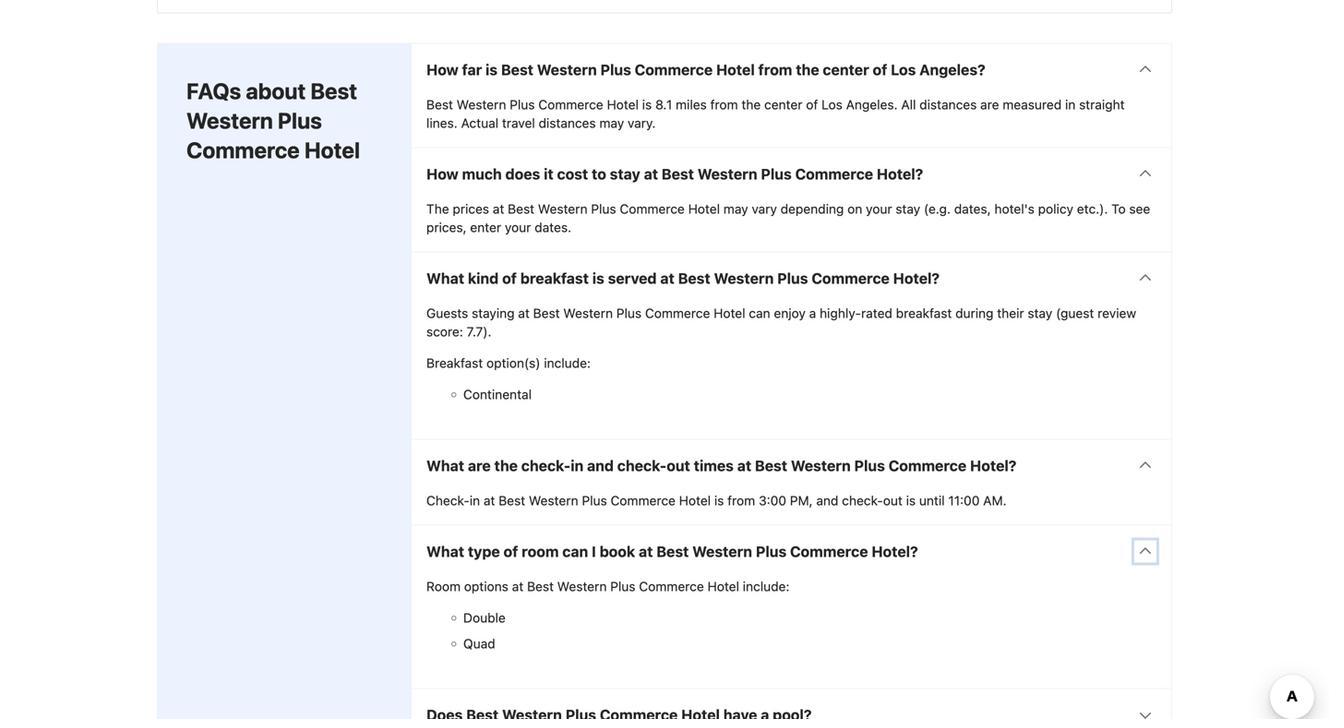 Task type: vqa. For each thing, say whether or not it's contained in the screenshot.
'OF' inside What Type Of Room Can I Book At Best Western Plus Commerce Hotel? dropdown button
yes



Task type: describe. For each thing, give the bounding box(es) containing it.
hotel for include:
[[708, 579, 739, 594]]

guests staying at best western plus commerce hotel can enjoy a highly-rated breakfast during their stay (guest review score: 7.7).
[[426, 305, 1136, 339]]

commerce inside how far is best western plus commerce hotel from the center of los angeles? dropdown button
[[635, 61, 713, 78]]

dates.
[[535, 220, 571, 235]]

(e.g.
[[924, 201, 951, 216]]

at right served
[[660, 269, 675, 287]]

1 horizontal spatial check-
[[617, 457, 667, 474]]

how for how far is best western plus commerce hotel from the center of los angeles?
[[426, 61, 459, 78]]

best inside 'dropdown button'
[[657, 543, 689, 560]]

what for what are the check-in and check-out times at best western plus commerce hotel?
[[426, 457, 464, 474]]

western inside guests staying at best western plus commerce hotel can enjoy a highly-rated breakfast during their stay (guest review score: 7.7).
[[563, 305, 613, 321]]

is down what are the check-in and check-out times at best western plus commerce hotel?
[[714, 493, 724, 508]]

rated
[[861, 305, 893, 321]]

western inside 'dropdown button'
[[692, 543, 752, 560]]

of inside dropdown button
[[873, 61, 887, 78]]

how much does it cost to stay at best western plus commerce hotel? button
[[412, 148, 1171, 200]]

best inside the prices at best western plus commerce hotel may vary depending on your stay (e.g. dates, hotel's policy etc.). to see prices, enter your dates.
[[508, 201, 535, 216]]

what for what type of room can i book at best western plus commerce hotel?
[[426, 543, 464, 560]]

does
[[505, 165, 540, 183]]

etc.).
[[1077, 201, 1108, 216]]

during
[[956, 305, 994, 321]]

it
[[544, 165, 554, 183]]

1 horizontal spatial out
[[883, 493, 903, 508]]

center for angeles?
[[823, 61, 869, 78]]

actual
[[461, 115, 499, 130]]

what kind of breakfast is served at best western plus commerce hotel?
[[426, 269, 940, 287]]

plus inside 'dropdown button'
[[756, 543, 787, 560]]

check-
[[426, 493, 470, 508]]

is left until
[[906, 493, 916, 508]]

0 horizontal spatial include:
[[544, 355, 591, 370]]

their
[[997, 305, 1024, 321]]

center for angeles.
[[764, 97, 803, 112]]

is inside what kind of breakfast is served at best western plus commerce hotel? dropdown button
[[592, 269, 604, 287]]

best down miles
[[662, 165, 694, 183]]

of inside best western plus commerce hotel is 8.1 miles from the center of los angeles. all distances are measured in straight lines. actual travel distances may vary.
[[806, 97, 818, 112]]

of inside dropdown button
[[502, 269, 517, 287]]

commerce inside best western plus commerce hotel is 8.1 miles from the center of los angeles. all distances are measured in straight lines. actual travel distances may vary.
[[538, 97, 603, 112]]

7.7).
[[467, 324, 492, 339]]

quad
[[463, 636, 495, 651]]

in inside best western plus commerce hotel is 8.1 miles from the center of los angeles. all distances are measured in straight lines. actual travel distances may vary.
[[1065, 97, 1076, 112]]

far
[[462, 61, 482, 78]]

hotel for is
[[679, 493, 711, 508]]

see
[[1129, 201, 1150, 216]]

enjoy
[[774, 305, 806, 321]]

commerce inside faqs about best western plus commerce hotel
[[186, 137, 300, 163]]

what type of room can i book at best western plus commerce hotel? button
[[412, 526, 1171, 577]]

plus inside the prices at best western plus commerce hotel may vary depending on your stay (e.g. dates, hotel's policy etc.). to see prices, enter your dates.
[[591, 201, 616, 216]]

the
[[426, 201, 449, 216]]

to
[[1112, 201, 1126, 216]]

commerce inside what type of room can i book at best western plus commerce hotel? 'dropdown button'
[[790, 543, 868, 560]]

angeles?
[[920, 61, 986, 78]]

breakfast
[[426, 355, 483, 370]]

1 vertical spatial and
[[816, 493, 839, 508]]

at inside the prices at best western plus commerce hotel may vary depending on your stay (e.g. dates, hotel's policy etc.). to see prices, enter your dates.
[[493, 201, 504, 216]]

times
[[694, 457, 734, 474]]

can inside guests staying at best western plus commerce hotel can enjoy a highly-rated breakfast during their stay (guest review score: 7.7).
[[749, 305, 770, 321]]

0 vertical spatial your
[[866, 201, 892, 216]]

vary.
[[628, 115, 656, 130]]

angeles.
[[846, 97, 898, 112]]

3:00 pm,
[[759, 493, 813, 508]]

miles
[[676, 97, 707, 112]]

stay inside guests staying at best western plus commerce hotel can enjoy a highly-rated breakfast during their stay (guest review score: 7.7).
[[1028, 305, 1053, 321]]

accordion control element
[[411, 43, 1172, 719]]

best inside guests staying at best western plus commerce hotel can enjoy a highly-rated breakfast during their stay (guest review score: 7.7).
[[533, 305, 560, 321]]

enter
[[470, 220, 501, 235]]

staying
[[472, 305, 515, 321]]

what are the check-in and check-out times at best western plus commerce hotel? button
[[412, 440, 1171, 491]]

cost
[[557, 165, 588, 183]]

type
[[468, 543, 500, 560]]

i
[[592, 543, 596, 560]]

western inside the prices at best western plus commerce hotel may vary depending on your stay (e.g. dates, hotel's policy etc.). to see prices, enter your dates.
[[538, 201, 588, 216]]

at right check- on the left bottom of the page
[[484, 493, 495, 508]]

commerce inside what are the check-in and check-out times at best western plus commerce hotel? dropdown button
[[889, 457, 967, 474]]

commerce inside the prices at best western plus commerce hotel may vary depending on your stay (e.g. dates, hotel's policy etc.). to see prices, enter your dates.
[[620, 201, 685, 216]]

hotel? inside 'dropdown button'
[[872, 543, 918, 560]]

straight
[[1079, 97, 1125, 112]]

at inside 'dropdown button'
[[639, 543, 653, 560]]

los for angeles?
[[891, 61, 916, 78]]

11:00 am.
[[948, 493, 1007, 508]]

at right options
[[512, 579, 524, 594]]

check-in at best western plus commerce hotel is from 3:00 pm, and check-out is until 11:00 am.
[[426, 493, 1007, 508]]

hotel's
[[995, 201, 1035, 216]]

what for what kind of breakfast is served at best western plus commerce hotel?
[[426, 269, 464, 287]]

prices,
[[426, 220, 467, 235]]

plus inside dropdown button
[[600, 61, 631, 78]]

best down room
[[527, 579, 554, 594]]

guests
[[426, 305, 468, 321]]

stay inside the prices at best western plus commerce hotel may vary depending on your stay (e.g. dates, hotel's policy etc.). to see prices, enter your dates.
[[896, 201, 920, 216]]

the prices at best western plus commerce hotel may vary depending on your stay (e.g. dates, hotel's policy etc.). to see prices, enter your dates.
[[426, 201, 1150, 235]]

is inside best western plus commerce hotel is 8.1 miles from the center of los angeles. all distances are measured in straight lines. actual travel distances may vary.
[[642, 97, 652, 112]]

book
[[600, 543, 635, 560]]

2 horizontal spatial check-
[[842, 493, 883, 508]]

depending
[[781, 201, 844, 216]]



Task type: locate. For each thing, give the bounding box(es) containing it.
of right type
[[504, 543, 518, 560]]

from right miles
[[710, 97, 738, 112]]

hotel inside faqs about best western plus commerce hotel
[[304, 137, 360, 163]]

1 horizontal spatial breakfast
[[896, 305, 952, 321]]

best western plus commerce hotel is 8.1 miles from the center of los angeles. all distances are measured in straight lines. actual travel distances may vary.
[[426, 97, 1125, 130]]

0 horizontal spatial out
[[667, 457, 690, 474]]

1 vertical spatial los
[[822, 97, 843, 112]]

what are the check-in and check-out times at best western plus commerce hotel?
[[426, 457, 1017, 474]]

commerce up cost
[[538, 97, 603, 112]]

western
[[537, 61, 597, 78], [457, 97, 506, 112], [186, 107, 273, 133], [698, 165, 758, 183], [538, 201, 588, 216], [714, 269, 774, 287], [563, 305, 613, 321], [791, 457, 851, 474], [529, 493, 578, 508], [692, 543, 752, 560], [557, 579, 607, 594]]

what inside 'dropdown button'
[[426, 543, 464, 560]]

1 what from the top
[[426, 269, 464, 287]]

best down does
[[508, 201, 535, 216]]

hotel down what kind of breakfast is served at best western plus commerce hotel?
[[714, 305, 745, 321]]

best right the staying
[[533, 305, 560, 321]]

include: right option(s)
[[544, 355, 591, 370]]

double
[[463, 610, 506, 625]]

of inside 'dropdown button'
[[504, 543, 518, 560]]

plus inside best western plus commerce hotel is 8.1 miles from the center of los angeles. all distances are measured in straight lines. actual travel distances may vary.
[[510, 97, 535, 112]]

prices
[[453, 201, 489, 216]]

from inside how far is best western plus commerce hotel from the center of los angeles? dropdown button
[[758, 61, 792, 78]]

at right the staying
[[518, 305, 530, 321]]

2 horizontal spatial in
[[1065, 97, 1076, 112]]

1 vertical spatial can
[[562, 543, 588, 560]]

commerce up highly-
[[812, 269, 890, 287]]

best up lines.
[[426, 97, 453, 112]]

best right far
[[501, 61, 534, 78]]

0 vertical spatial can
[[749, 305, 770, 321]]

hotel up vary.
[[607, 97, 639, 112]]

hotel for can
[[714, 305, 745, 321]]

0 horizontal spatial stay
[[610, 165, 640, 183]]

measured
[[1003, 97, 1062, 112]]

at down vary.
[[644, 165, 658, 183]]

at right book
[[639, 543, 653, 560]]

review
[[1098, 305, 1136, 321]]

commerce down what type of room can i book at best western plus commerce hotel?
[[639, 579, 704, 594]]

1 vertical spatial distances
[[539, 115, 596, 130]]

the inside dropdown button
[[494, 457, 518, 474]]

served
[[608, 269, 657, 287]]

about
[[246, 78, 306, 104]]

what
[[426, 269, 464, 287], [426, 457, 464, 474], [426, 543, 464, 560]]

0 horizontal spatial and
[[587, 457, 614, 474]]

from down what are the check-in and check-out times at best western plus commerce hotel?
[[728, 493, 755, 508]]

hotel for from
[[716, 61, 755, 78]]

room options at best western plus commerce hotel include:
[[426, 579, 790, 594]]

at inside guests staying at best western plus commerce hotel can enjoy a highly-rated breakfast during their stay (guest review score: 7.7).
[[518, 305, 530, 321]]

can inside what type of room can i book at best western plus commerce hotel? 'dropdown button'
[[562, 543, 588, 560]]

how left far
[[426, 61, 459, 78]]

0 horizontal spatial distances
[[539, 115, 596, 130]]

stay
[[610, 165, 640, 183], [896, 201, 920, 216], [1028, 305, 1053, 321]]

at
[[644, 165, 658, 183], [493, 201, 504, 216], [660, 269, 675, 287], [518, 305, 530, 321], [737, 457, 752, 474], [484, 493, 495, 508], [639, 543, 653, 560], [512, 579, 524, 594]]

hotel inside guests staying at best western plus commerce hotel can enjoy a highly-rated breakfast during their stay (guest review score: 7.7).
[[714, 305, 745, 321]]

0 vertical spatial include:
[[544, 355, 591, 370]]

2 vertical spatial from
[[728, 493, 755, 508]]

your
[[866, 201, 892, 216], [505, 220, 531, 235]]

dates,
[[954, 201, 991, 216]]

best inside best western plus commerce hotel is 8.1 miles from the center of los angeles. all distances are measured in straight lines. actual travel distances may vary.
[[426, 97, 453, 112]]

0 horizontal spatial may
[[599, 115, 624, 130]]

0 horizontal spatial the
[[494, 457, 518, 474]]

are up check- on the left bottom of the page
[[468, 457, 491, 474]]

2 vertical spatial in
[[470, 493, 480, 508]]

2 how from the top
[[426, 165, 459, 183]]

what type of room can i book at best western plus commerce hotel?
[[426, 543, 918, 560]]

2 what from the top
[[426, 457, 464, 474]]

los left angeles.
[[822, 97, 843, 112]]

lines.
[[426, 115, 458, 130]]

hotel inside best western plus commerce hotel is 8.1 miles from the center of los angeles. all distances are measured in straight lines. actual travel distances may vary.
[[607, 97, 639, 112]]

best up the 3:00 pm,
[[755, 457, 787, 474]]

center inside dropdown button
[[823, 61, 869, 78]]

to
[[592, 165, 606, 183]]

your right on
[[866, 201, 892, 216]]

check- left until
[[842, 493, 883, 508]]

of down how far is best western plus commerce hotel from the center of los angeles? dropdown button on the top of page
[[806, 97, 818, 112]]

1 vertical spatial stay
[[896, 201, 920, 216]]

hotel for may
[[688, 201, 720, 216]]

is
[[486, 61, 498, 78], [642, 97, 652, 112], [592, 269, 604, 287], [714, 493, 724, 508], [906, 493, 916, 508]]

0 vertical spatial in
[[1065, 97, 1076, 112]]

1 how from the top
[[426, 61, 459, 78]]

0 vertical spatial los
[[891, 61, 916, 78]]

0 horizontal spatial center
[[764, 97, 803, 112]]

1 vertical spatial may
[[724, 201, 748, 216]]

best
[[501, 61, 534, 78], [310, 78, 357, 104], [426, 97, 453, 112], [662, 165, 694, 183], [508, 201, 535, 216], [678, 269, 710, 287], [533, 305, 560, 321], [755, 457, 787, 474], [499, 493, 525, 508], [657, 543, 689, 560], [527, 579, 554, 594]]

the up best western plus commerce hotel is 8.1 miles from the center of los angeles. all distances are measured in straight lines. actual travel distances may vary.
[[796, 61, 819, 78]]

breakfast right rated
[[896, 305, 952, 321]]

western inside faqs about best western plus commerce hotel
[[186, 107, 273, 133]]

faqs about best western plus commerce hotel
[[186, 78, 360, 163]]

what up check- on the left bottom of the page
[[426, 457, 464, 474]]

from for hotel
[[758, 61, 792, 78]]

how far is best western plus commerce hotel from the center of los angeles?
[[426, 61, 986, 78]]

of up angeles.
[[873, 61, 887, 78]]

options
[[464, 579, 509, 594]]

travel
[[502, 115, 535, 130]]

hotel
[[716, 61, 755, 78], [607, 97, 639, 112], [304, 137, 360, 163], [688, 201, 720, 216], [714, 305, 745, 321], [679, 493, 711, 508], [708, 579, 739, 594]]

breakfast
[[520, 269, 589, 287], [896, 305, 952, 321]]

los up all
[[891, 61, 916, 78]]

and right the 3:00 pm,
[[816, 493, 839, 508]]

check-
[[521, 457, 571, 474], [617, 457, 667, 474], [842, 493, 883, 508]]

and inside dropdown button
[[587, 457, 614, 474]]

the down continental
[[494, 457, 518, 474]]

continental
[[463, 387, 532, 402]]

0 vertical spatial distances
[[920, 97, 977, 112]]

1 horizontal spatial center
[[823, 61, 869, 78]]

vary
[[752, 201, 777, 216]]

best inside faqs about best western plus commerce hotel
[[310, 78, 357, 104]]

center up angeles.
[[823, 61, 869, 78]]

include:
[[544, 355, 591, 370], [743, 579, 790, 594]]

1 horizontal spatial stay
[[896, 201, 920, 216]]

is right far
[[486, 61, 498, 78]]

distances down angeles?
[[920, 97, 977, 112]]

the inside dropdown button
[[796, 61, 819, 78]]

1 horizontal spatial are
[[980, 97, 999, 112]]

your right enter
[[505, 220, 531, 235]]

a
[[809, 305, 816, 321]]

option(s)
[[486, 355, 540, 370]]

0 horizontal spatial breakfast
[[520, 269, 589, 287]]

center down how far is best western plus commerce hotel from the center of los angeles? dropdown button on the top of page
[[764, 97, 803, 112]]

commerce up the 8.1 on the top of page
[[635, 61, 713, 78]]

kind
[[468, 269, 499, 287]]

stay right to
[[610, 165, 640, 183]]

western inside best western plus commerce hotel is 8.1 miles from the center of los angeles. all distances are measured in straight lines. actual travel distances may vary.
[[457, 97, 506, 112]]

1 vertical spatial center
[[764, 97, 803, 112]]

0 horizontal spatial in
[[470, 493, 480, 508]]

1 vertical spatial breakfast
[[896, 305, 952, 321]]

policy
[[1038, 201, 1074, 216]]

can left i
[[562, 543, 588, 560]]

are inside best western plus commerce hotel is 8.1 miles from the center of los angeles. all distances are measured in straight lines. actual travel distances may vary.
[[980, 97, 999, 112]]

1 vertical spatial from
[[710, 97, 738, 112]]

commerce down what kind of breakfast is served at best western plus commerce hotel?
[[645, 305, 710, 321]]

0 vertical spatial out
[[667, 457, 690, 474]]

commerce up until
[[889, 457, 967, 474]]

1 horizontal spatial in
[[571, 457, 584, 474]]

best right served
[[678, 269, 710, 287]]

0 horizontal spatial can
[[562, 543, 588, 560]]

how
[[426, 61, 459, 78], [426, 165, 459, 183]]

los
[[891, 61, 916, 78], [822, 97, 843, 112]]

hotel down how much does it cost to stay at best western plus commerce hotel?
[[688, 201, 720, 216]]

from up best western plus commerce hotel is 8.1 miles from the center of los angeles. all distances are measured in straight lines. actual travel distances may vary.
[[758, 61, 792, 78]]

1 horizontal spatial include:
[[743, 579, 790, 594]]

0 vertical spatial breakfast
[[520, 269, 589, 287]]

1 vertical spatial what
[[426, 457, 464, 474]]

0 horizontal spatial los
[[822, 97, 843, 112]]

commerce up book
[[611, 493, 676, 508]]

2 vertical spatial stay
[[1028, 305, 1053, 321]]

1 horizontal spatial distances
[[920, 97, 977, 112]]

on
[[848, 201, 862, 216]]

center inside best western plus commerce hotel is 8.1 miles from the center of los angeles. all distances are measured in straight lines. actual travel distances may vary.
[[764, 97, 803, 112]]

room
[[426, 579, 461, 594]]

0 vertical spatial from
[[758, 61, 792, 78]]

hotel inside dropdown button
[[716, 61, 755, 78]]

stay inside dropdown button
[[610, 165, 640, 183]]

highly-
[[820, 305, 861, 321]]

from inside best western plus commerce hotel is 8.1 miles from the center of los angeles. all distances are measured in straight lines. actual travel distances may vary.
[[710, 97, 738, 112]]

0 vertical spatial may
[[599, 115, 624, 130]]

are inside dropdown button
[[468, 457, 491, 474]]

check- left times
[[617, 457, 667, 474]]

faqs
[[186, 78, 241, 104]]

out left until
[[883, 493, 903, 508]]

2 vertical spatial what
[[426, 543, 464, 560]]

hotel up best western plus commerce hotel is 8.1 miles from the center of los angeles. all distances are measured in straight lines. actual travel distances may vary.
[[716, 61, 755, 78]]

1 vertical spatial are
[[468, 457, 491, 474]]

are
[[980, 97, 999, 112], [468, 457, 491, 474]]

best right about
[[310, 78, 357, 104]]

hotel down times
[[679, 493, 711, 508]]

best up type
[[499, 493, 525, 508]]

the for miles
[[742, 97, 761, 112]]

much
[[462, 165, 502, 183]]

until
[[919, 493, 945, 508]]

what up room
[[426, 543, 464, 560]]

how for how much does it cost to stay at best western plus commerce hotel?
[[426, 165, 459, 183]]

0 horizontal spatial check-
[[521, 457, 571, 474]]

in inside dropdown button
[[571, 457, 584, 474]]

hotel inside the prices at best western plus commerce hotel may vary depending on your stay (e.g. dates, hotel's policy etc.). to see prices, enter your dates.
[[688, 201, 720, 216]]

may left vary
[[724, 201, 748, 216]]

is inside how far is best western plus commerce hotel from the center of los angeles? dropdown button
[[486, 61, 498, 78]]

how up the
[[426, 165, 459, 183]]

of right kind at the left of the page
[[502, 269, 517, 287]]

check- up room
[[521, 457, 571, 474]]

what kind of breakfast is served at best western plus commerce hotel? button
[[412, 252, 1171, 304]]

commerce
[[635, 61, 713, 78], [538, 97, 603, 112], [186, 137, 300, 163], [795, 165, 873, 183], [620, 201, 685, 216], [812, 269, 890, 287], [645, 305, 710, 321], [889, 457, 967, 474], [611, 493, 676, 508], [790, 543, 868, 560], [639, 579, 704, 594]]

all
[[901, 97, 916, 112]]

room
[[522, 543, 559, 560]]

1 horizontal spatial los
[[891, 61, 916, 78]]

may inside the prices at best western plus commerce hotel may vary depending on your stay (e.g. dates, hotel's policy etc.). to see prices, enter your dates.
[[724, 201, 748, 216]]

2 vertical spatial the
[[494, 457, 518, 474]]

plus inside faqs about best western plus commerce hotel
[[278, 107, 322, 133]]

1 horizontal spatial the
[[742, 97, 761, 112]]

0 vertical spatial the
[[796, 61, 819, 78]]

0 vertical spatial how
[[426, 61, 459, 78]]

western inside dropdown button
[[537, 61, 597, 78]]

8.1
[[655, 97, 672, 112]]

the inside best western plus commerce hotel is 8.1 miles from the center of los angeles. all distances are measured in straight lines. actual travel distances may vary.
[[742, 97, 761, 112]]

commerce up on
[[795, 165, 873, 183]]

can left 'enjoy'
[[749, 305, 770, 321]]

from
[[758, 61, 792, 78], [710, 97, 738, 112], [728, 493, 755, 508]]

how much does it cost to stay at best western plus commerce hotel?
[[426, 165, 923, 183]]

how inside how far is best western plus commerce hotel from the center of los angeles? dropdown button
[[426, 61, 459, 78]]

may left vary.
[[599, 115, 624, 130]]

hotel down what type of room can i book at best western plus commerce hotel?
[[708, 579, 739, 594]]

0 vertical spatial what
[[426, 269, 464, 287]]

commerce inside what kind of breakfast is served at best western plus commerce hotel? dropdown button
[[812, 269, 890, 287]]

1 vertical spatial the
[[742, 97, 761, 112]]

out
[[667, 457, 690, 474], [883, 493, 903, 508]]

2 horizontal spatial stay
[[1028, 305, 1053, 321]]

0 horizontal spatial your
[[505, 220, 531, 235]]

1 vertical spatial in
[[571, 457, 584, 474]]

1 vertical spatial your
[[505, 220, 531, 235]]

how far is best western plus commerce hotel from the center of los angeles? button
[[412, 44, 1171, 95]]

may inside best western plus commerce hotel is 8.1 miles from the center of los angeles. all distances are measured in straight lines. actual travel distances may vary.
[[599, 115, 624, 130]]

commerce down the faqs
[[186, 137, 300, 163]]

what up guests
[[426, 269, 464, 287]]

1 vertical spatial how
[[426, 165, 459, 183]]

0 vertical spatial are
[[980, 97, 999, 112]]

3 what from the top
[[426, 543, 464, 560]]

are left measured
[[980, 97, 999, 112]]

1 horizontal spatial your
[[866, 201, 892, 216]]

distances
[[920, 97, 977, 112], [539, 115, 596, 130]]

plus inside guests staying at best western plus commerce hotel can enjoy a highly-rated breakfast during their stay (guest review score: 7.7).
[[616, 305, 642, 321]]

1 horizontal spatial may
[[724, 201, 748, 216]]

the for hotel
[[796, 61, 819, 78]]

los inside dropdown button
[[891, 61, 916, 78]]

is left the 8.1 on the top of page
[[642, 97, 652, 112]]

stay left (e.g.
[[896, 201, 920, 216]]

and up i
[[587, 457, 614, 474]]

commerce inside guests staying at best western plus commerce hotel can enjoy a highly-rated breakfast during their stay (guest review score: 7.7).
[[645, 305, 710, 321]]

include: down what type of room can i book at best western plus commerce hotel? 'dropdown button'
[[743, 579, 790, 594]]

0 vertical spatial and
[[587, 457, 614, 474]]

los inside best western plus commerce hotel is 8.1 miles from the center of los angeles. all distances are measured in straight lines. actual travel distances may vary.
[[822, 97, 843, 112]]

is left served
[[592, 269, 604, 287]]

best right book
[[657, 543, 689, 560]]

1 vertical spatial out
[[883, 493, 903, 508]]

the down how far is best western plus commerce hotel from the center of los angeles? dropdown button on the top of page
[[742, 97, 761, 112]]

out inside dropdown button
[[667, 457, 690, 474]]

at up enter
[[493, 201, 504, 216]]

and
[[587, 457, 614, 474], [816, 493, 839, 508]]

1 horizontal spatial and
[[816, 493, 839, 508]]

stay right their
[[1028, 305, 1053, 321]]

from for miles
[[710, 97, 738, 112]]

the
[[796, 61, 819, 78], [742, 97, 761, 112], [494, 457, 518, 474]]

distances right travel
[[539, 115, 596, 130]]

0 vertical spatial stay
[[610, 165, 640, 183]]

0 horizontal spatial are
[[468, 457, 491, 474]]

plus
[[600, 61, 631, 78], [510, 97, 535, 112], [278, 107, 322, 133], [761, 165, 792, 183], [591, 201, 616, 216], [777, 269, 808, 287], [616, 305, 642, 321], [854, 457, 885, 474], [582, 493, 607, 508], [756, 543, 787, 560], [610, 579, 636, 594]]

score:
[[426, 324, 463, 339]]

breakfast option(s) include:
[[426, 355, 591, 370]]

at right times
[[737, 457, 752, 474]]

1 vertical spatial include:
[[743, 579, 790, 594]]

los for angeles.
[[822, 97, 843, 112]]

0 vertical spatial center
[[823, 61, 869, 78]]

may
[[599, 115, 624, 130], [724, 201, 748, 216]]

out left times
[[667, 457, 690, 474]]

breakfast down dates.
[[520, 269, 589, 287]]

commerce down the 3:00 pm,
[[790, 543, 868, 560]]

commerce down how much does it cost to stay at best western plus commerce hotel?
[[620, 201, 685, 216]]

of
[[873, 61, 887, 78], [806, 97, 818, 112], [502, 269, 517, 287], [504, 543, 518, 560]]

breakfast inside dropdown button
[[520, 269, 589, 287]]

center
[[823, 61, 869, 78], [764, 97, 803, 112]]

1 horizontal spatial can
[[749, 305, 770, 321]]

hotel down about
[[304, 137, 360, 163]]

(guest
[[1056, 305, 1094, 321]]

commerce inside the how much does it cost to stay at best western plus commerce hotel? dropdown button
[[795, 165, 873, 183]]

best inside dropdown button
[[501, 61, 534, 78]]

how inside dropdown button
[[426, 165, 459, 183]]

2 horizontal spatial the
[[796, 61, 819, 78]]

breakfast inside guests staying at best western plus commerce hotel can enjoy a highly-rated breakfast during their stay (guest review score: 7.7).
[[896, 305, 952, 321]]



